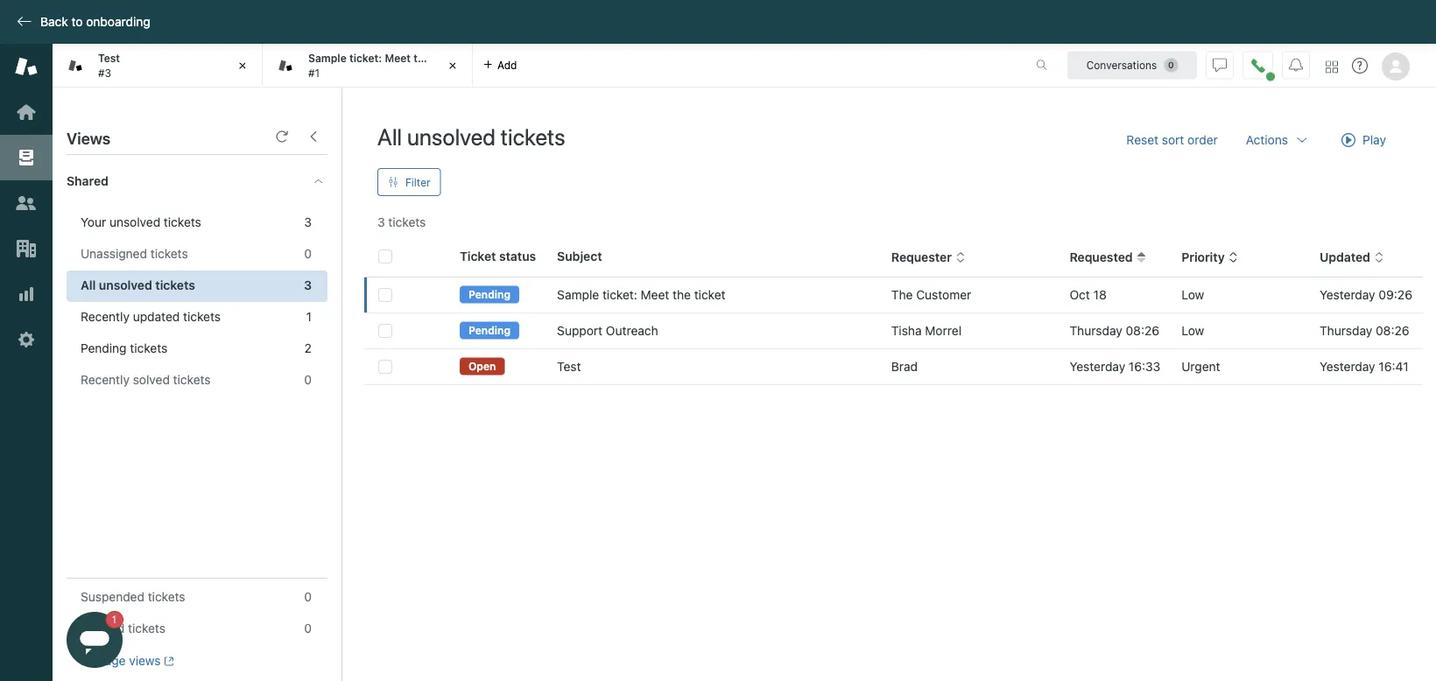 Task type: locate. For each thing, give the bounding box(es) containing it.
morrel
[[925, 324, 962, 338]]

unassigned tickets
[[81, 247, 188, 261]]

tickets right "updated"
[[183, 310, 221, 324]]

onboarding
[[86, 14, 150, 29]]

pending up open
[[469, 324, 511, 337]]

3 down collapse views pane icon
[[304, 215, 312, 229]]

unsolved
[[407, 123, 496, 150], [109, 215, 160, 229], [99, 278, 152, 293]]

1 0 from the top
[[304, 247, 312, 261]]

sample up support
[[557, 288, 599, 302]]

test up #3
[[98, 52, 120, 64]]

1 horizontal spatial meet
[[641, 288, 669, 302]]

thursday
[[1070, 324, 1123, 338], [1320, 324, 1373, 338]]

1 vertical spatial pending
[[469, 324, 511, 337]]

row up the tisha
[[364, 278, 1423, 313]]

sample
[[308, 52, 347, 64], [557, 288, 599, 302]]

recently updated tickets
[[81, 310, 221, 324]]

2 08:26 from the left
[[1376, 324, 1410, 338]]

test for test
[[557, 360, 581, 374]]

2 close image from the left
[[444, 57, 462, 74]]

08:26 up '16:33' at the bottom
[[1126, 324, 1160, 338]]

2 0 from the top
[[304, 373, 312, 387]]

tickets down filter button
[[388, 215, 426, 229]]

outreach
[[606, 324, 658, 338]]

2 vertical spatial pending
[[81, 341, 127, 356]]

updated
[[1320, 250, 1371, 265]]

pending for support outreach
[[469, 324, 511, 337]]

low for oct 18
[[1182, 288, 1205, 302]]

1 horizontal spatial 08:26
[[1376, 324, 1410, 338]]

filter button
[[378, 168, 441, 196]]

recently for recently solved tickets
[[81, 373, 130, 387]]

pending down ticket status
[[469, 288, 511, 301]]

the inside sample ticket: meet the ticket #1
[[414, 52, 430, 64]]

thursday 08:26
[[1070, 324, 1160, 338], [1320, 324, 1410, 338]]

0 horizontal spatial ticket:
[[349, 52, 382, 64]]

sample inside sample ticket: meet the ticket #1
[[308, 52, 347, 64]]

2 low from the top
[[1182, 324, 1205, 338]]

0 horizontal spatial all
[[81, 278, 96, 293]]

all down the unassigned
[[81, 278, 96, 293]]

1 vertical spatial ticket
[[694, 288, 726, 302]]

unsolved down unassigned tickets
[[99, 278, 152, 293]]

test link
[[557, 358, 581, 376]]

suspended
[[81, 590, 145, 604]]

test down support
[[557, 360, 581, 374]]

subject
[[557, 249, 602, 264]]

0 vertical spatial all
[[378, 123, 402, 150]]

low up urgent
[[1182, 324, 1205, 338]]

recently
[[81, 310, 130, 324], [81, 373, 130, 387]]

row
[[364, 278, 1423, 313], [364, 313, 1423, 349], [364, 349, 1423, 385]]

low down the priority
[[1182, 288, 1205, 302]]

your unsolved tickets
[[81, 215, 201, 229]]

0 vertical spatial low
[[1182, 288, 1205, 302]]

meet inside sample ticket: meet the ticket #1
[[385, 52, 411, 64]]

the
[[414, 52, 430, 64], [673, 288, 691, 302]]

yesterday left '16:41' in the bottom right of the page
[[1320, 360, 1376, 374]]

0 horizontal spatial close image
[[234, 57, 251, 74]]

0 horizontal spatial ticket
[[433, 52, 463, 64]]

0 for recently solved tickets
[[304, 373, 312, 387]]

1 vertical spatial all unsolved tickets
[[81, 278, 195, 293]]

0 horizontal spatial thursday
[[1070, 324, 1123, 338]]

updated
[[133, 310, 180, 324]]

3 0 from the top
[[304, 590, 312, 604]]

ticket:
[[349, 52, 382, 64], [603, 288, 638, 302]]

1 horizontal spatial all
[[378, 123, 402, 150]]

manage views link
[[81, 653, 174, 669]]

3
[[304, 215, 312, 229], [378, 215, 385, 229], [304, 278, 312, 293]]

recently up 'pending tickets'
[[81, 310, 130, 324]]

tab
[[53, 44, 263, 88], [263, 44, 473, 88]]

oct
[[1070, 288, 1090, 302]]

1 horizontal spatial the
[[673, 288, 691, 302]]

close image for sample ticket: meet the ticket
[[444, 57, 462, 74]]

row down the
[[364, 313, 1423, 349]]

tab containing sample ticket: meet the ticket
[[263, 44, 473, 88]]

yesterday left '16:33' at the bottom
[[1070, 360, 1126, 374]]

0 horizontal spatial test
[[98, 52, 120, 64]]

08:26
[[1126, 324, 1160, 338], [1376, 324, 1410, 338]]

ticket
[[433, 52, 463, 64], [694, 288, 726, 302]]

priority
[[1182, 250, 1225, 265]]

unsolved up filter
[[407, 123, 496, 150]]

thursday up 'yesterday 16:41'
[[1320, 324, 1373, 338]]

meet for sample ticket: meet the ticket #1
[[385, 52, 411, 64]]

1 horizontal spatial close image
[[444, 57, 462, 74]]

0 horizontal spatial all unsolved tickets
[[81, 278, 195, 293]]

0 vertical spatial the
[[414, 52, 430, 64]]

sample up '#1'
[[308, 52, 347, 64]]

2 recently from the top
[[81, 373, 130, 387]]

zendesk image
[[0, 680, 53, 681]]

4 0 from the top
[[304, 621, 312, 636]]

1 horizontal spatial ticket:
[[603, 288, 638, 302]]

1 vertical spatial unsolved
[[109, 215, 160, 229]]

test inside tabs tab list
[[98, 52, 120, 64]]

2 tab from the left
[[263, 44, 473, 88]]

1 low from the top
[[1182, 288, 1205, 302]]

0 vertical spatial all unsolved tickets
[[378, 123, 566, 150]]

views
[[67, 129, 110, 148]]

0 horizontal spatial 08:26
[[1126, 324, 1160, 338]]

2 vertical spatial unsolved
[[99, 278, 152, 293]]

1 tab from the left
[[53, 44, 263, 88]]

recently down 'pending tickets'
[[81, 373, 130, 387]]

2 row from the top
[[364, 313, 1423, 349]]

thursday 08:26 up 'yesterday 16:41'
[[1320, 324, 1410, 338]]

0 horizontal spatial meet
[[385, 52, 411, 64]]

refresh views pane image
[[275, 130, 289, 144]]

1 08:26 from the left
[[1126, 324, 1160, 338]]

2 thursday from the left
[[1320, 324, 1373, 338]]

the for sample ticket: meet the ticket #1
[[414, 52, 430, 64]]

add button
[[473, 44, 528, 87]]

0 for deleted tickets
[[304, 621, 312, 636]]

pending up the recently solved tickets
[[81, 341, 127, 356]]

test #3
[[98, 52, 120, 79]]

0 vertical spatial recently
[[81, 310, 130, 324]]

thursday down 18
[[1070, 324, 1123, 338]]

1 thursday 08:26 from the left
[[1070, 324, 1160, 338]]

1 vertical spatial all
[[81, 278, 96, 293]]

unassigned
[[81, 247, 147, 261]]

1 vertical spatial sample
[[557, 288, 599, 302]]

#3
[[98, 67, 111, 79]]

1 recently from the top
[[81, 310, 130, 324]]

0 vertical spatial sample
[[308, 52, 347, 64]]

1 horizontal spatial test
[[557, 360, 581, 374]]

all unsolved tickets
[[378, 123, 566, 150], [81, 278, 195, 293]]

test
[[98, 52, 120, 64], [557, 360, 581, 374]]

1 thursday from the left
[[1070, 324, 1123, 338]]

notifications image
[[1289, 58, 1303, 72]]

customer
[[916, 288, 972, 302]]

ticket: inside row
[[603, 288, 638, 302]]

tickets
[[501, 123, 566, 150], [164, 215, 201, 229], [388, 215, 426, 229], [150, 247, 188, 261], [155, 278, 195, 293], [183, 310, 221, 324], [130, 341, 167, 356], [173, 373, 211, 387], [148, 590, 185, 604], [128, 621, 165, 636]]

tickets right the solved
[[173, 373, 211, 387]]

open
[[469, 360, 496, 373]]

requested
[[1070, 250, 1133, 265]]

0 horizontal spatial sample
[[308, 52, 347, 64]]

thursday 08:26 up yesterday 16:33
[[1070, 324, 1160, 338]]

1 row from the top
[[364, 278, 1423, 313]]

back
[[40, 14, 68, 29]]

tickets down shared 'dropdown button'
[[164, 215, 201, 229]]

updated button
[[1320, 250, 1385, 266]]

close image
[[234, 57, 251, 74], [444, 57, 462, 74]]

sample ticket: meet the ticket link
[[557, 286, 726, 304]]

solved
[[133, 373, 170, 387]]

tisha
[[892, 324, 922, 338]]

0 horizontal spatial thursday 08:26
[[1070, 324, 1160, 338]]

all up filter button
[[378, 123, 402, 150]]

row containing sample ticket: meet the ticket
[[364, 278, 1423, 313]]

3 up 1
[[304, 278, 312, 293]]

1 vertical spatial meet
[[641, 288, 669, 302]]

ticket: for sample ticket: meet the ticket
[[603, 288, 638, 302]]

meet
[[385, 52, 411, 64], [641, 288, 669, 302]]

1 vertical spatial test
[[557, 360, 581, 374]]

0 vertical spatial test
[[98, 52, 120, 64]]

sample ticket: meet the ticket
[[557, 288, 726, 302]]

08:26 up '16:41' in the bottom right of the page
[[1376, 324, 1410, 338]]

pending
[[469, 288, 511, 301], [469, 324, 511, 337], [81, 341, 127, 356]]

brad
[[892, 360, 918, 374]]

0 vertical spatial pending
[[469, 288, 511, 301]]

0 horizontal spatial the
[[414, 52, 430, 64]]

requested button
[[1070, 250, 1147, 266]]

1 close image from the left
[[234, 57, 251, 74]]

yesterday down updated button
[[1320, 288, 1376, 302]]

0 for unassigned tickets
[[304, 247, 312, 261]]

0 for suspended tickets
[[304, 590, 312, 604]]

row down the tisha
[[364, 349, 1423, 385]]

play
[[1363, 133, 1387, 147]]

ticket inside sample ticket: meet the ticket #1
[[433, 52, 463, 64]]

close image left add 'popup button'
[[444, 57, 462, 74]]

recently for recently updated tickets
[[81, 310, 130, 324]]

all unsolved tickets down unassigned tickets
[[81, 278, 195, 293]]

1 vertical spatial the
[[673, 288, 691, 302]]

0 vertical spatial meet
[[385, 52, 411, 64]]

2 thursday 08:26 from the left
[[1320, 324, 1410, 338]]

unsolved up unassigned tickets
[[109, 215, 160, 229]]

1 horizontal spatial ticket
[[694, 288, 726, 302]]

0 vertical spatial ticket
[[433, 52, 463, 64]]

3 for all unsolved tickets
[[304, 278, 312, 293]]

1 horizontal spatial sample
[[557, 288, 599, 302]]

all
[[378, 123, 402, 150], [81, 278, 96, 293]]

1 vertical spatial low
[[1182, 324, 1205, 338]]

reset
[[1127, 133, 1159, 147]]

close image left '#1'
[[234, 57, 251, 74]]

sample for sample ticket: meet the ticket
[[557, 288, 599, 302]]

low
[[1182, 288, 1205, 302], [1182, 324, 1205, 338]]

reporting image
[[15, 283, 38, 306]]

ticket: inside sample ticket: meet the ticket #1
[[349, 52, 382, 64]]

order
[[1188, 133, 1218, 147]]

3 row from the top
[[364, 349, 1423, 385]]

reset sort order
[[1127, 133, 1218, 147]]

yesterday 09:26
[[1320, 288, 1413, 302]]

0 vertical spatial ticket:
[[349, 52, 382, 64]]

1 horizontal spatial thursday 08:26
[[1320, 324, 1410, 338]]

1 horizontal spatial thursday
[[1320, 324, 1373, 338]]

18
[[1094, 288, 1107, 302]]

1 horizontal spatial all unsolved tickets
[[378, 123, 566, 150]]

0
[[304, 247, 312, 261], [304, 373, 312, 387], [304, 590, 312, 604], [304, 621, 312, 636]]

the for sample ticket: meet the ticket
[[673, 288, 691, 302]]

low for thursday 08:26
[[1182, 324, 1205, 338]]

all unsolved tickets up filter
[[378, 123, 566, 150]]

1 vertical spatial recently
[[81, 373, 130, 387]]

yesterday
[[1320, 288, 1376, 302], [1070, 360, 1126, 374], [1320, 360, 1376, 374]]

1 vertical spatial ticket:
[[603, 288, 638, 302]]



Task type: vqa. For each thing, say whether or not it's contained in the screenshot.


Task type: describe. For each thing, give the bounding box(es) containing it.
suspended tickets
[[81, 590, 185, 604]]

requester
[[892, 250, 952, 265]]

sort
[[1162, 133, 1185, 147]]

requester button
[[892, 250, 966, 266]]

customers image
[[15, 192, 38, 215]]

manage
[[81, 654, 126, 668]]

pending for sample ticket: meet the ticket
[[469, 288, 511, 301]]

admin image
[[15, 328, 38, 351]]

tickets up the 'deleted tickets'
[[148, 590, 185, 604]]

row containing support outreach
[[364, 313, 1423, 349]]

oct 18
[[1070, 288, 1107, 302]]

3 tickets
[[378, 215, 426, 229]]

yesterday 16:33
[[1070, 360, 1161, 374]]

3 for your unsolved tickets
[[304, 215, 312, 229]]

conversations
[[1087, 59, 1157, 71]]

ticket status
[[460, 249, 536, 264]]

your
[[81, 215, 106, 229]]

get help image
[[1352, 58, 1368, 74]]

(opens in a new tab) image
[[161, 656, 174, 667]]

collapse views pane image
[[307, 130, 321, 144]]

pending tickets
[[81, 341, 167, 356]]

organizations image
[[15, 237, 38, 260]]

support
[[557, 324, 603, 338]]

tab containing test
[[53, 44, 263, 88]]

close image for test
[[234, 57, 251, 74]]

tickets down recently updated tickets
[[130, 341, 167, 356]]

get started image
[[15, 101, 38, 124]]

tabs tab list
[[53, 44, 1018, 88]]

back to onboarding
[[40, 14, 150, 29]]

the
[[892, 288, 913, 302]]

zendesk support image
[[15, 55, 38, 78]]

support outreach
[[557, 324, 658, 338]]

3 down filter button
[[378, 215, 385, 229]]

#1
[[308, 67, 320, 79]]

views
[[129, 654, 161, 668]]

test for test #3
[[98, 52, 120, 64]]

support outreach link
[[557, 322, 658, 340]]

the customer
[[892, 288, 972, 302]]

recently solved tickets
[[81, 373, 211, 387]]

yesterday for yesterday 16:33
[[1070, 360, 1126, 374]]

shared
[[67, 174, 108, 188]]

button displays agent's chat status as invisible. image
[[1213, 58, 1227, 72]]

yesterday for yesterday 09:26
[[1320, 288, 1376, 302]]

sample ticket: meet the ticket #1
[[308, 52, 463, 79]]

status
[[499, 249, 536, 264]]

meet for sample ticket: meet the ticket
[[641, 288, 669, 302]]

actions
[[1246, 133, 1288, 147]]

zendesk products image
[[1326, 61, 1338, 73]]

yesterday 16:41
[[1320, 360, 1409, 374]]

ticket for sample ticket: meet the ticket
[[694, 288, 726, 302]]

tickets down the your unsolved tickets
[[150, 247, 188, 261]]

ticket: for sample ticket: meet the ticket #1
[[349, 52, 382, 64]]

ticket
[[460, 249, 496, 264]]

16:33
[[1129, 360, 1161, 374]]

back to onboarding link
[[0, 14, 159, 30]]

tickets down tabs tab list
[[501, 123, 566, 150]]

deleted tickets
[[81, 621, 165, 636]]

conversations button
[[1068, 51, 1197, 79]]

filter
[[406, 176, 431, 188]]

tickets up "updated"
[[155, 278, 195, 293]]

shared button
[[53, 155, 295, 208]]

1
[[306, 310, 312, 324]]

deleted
[[81, 621, 125, 636]]

sample for sample ticket: meet the ticket #1
[[308, 52, 347, 64]]

priority button
[[1182, 250, 1239, 266]]

manage views
[[81, 654, 161, 668]]

2
[[305, 341, 312, 356]]

0 vertical spatial unsolved
[[407, 123, 496, 150]]

actions button
[[1232, 123, 1324, 158]]

to
[[71, 14, 83, 29]]

urgent
[[1182, 360, 1221, 374]]

views image
[[15, 146, 38, 169]]

main element
[[0, 44, 53, 681]]

shared heading
[[53, 155, 342, 208]]

tisha morrel
[[892, 324, 962, 338]]

ticket for sample ticket: meet the ticket #1
[[433, 52, 463, 64]]

add
[[498, 59, 517, 71]]

reset sort order button
[[1113, 123, 1232, 158]]

09:26
[[1379, 288, 1413, 302]]

16:41
[[1379, 360, 1409, 374]]

row containing test
[[364, 349, 1423, 385]]

play button
[[1327, 123, 1401, 158]]

yesterday for yesterday 16:41
[[1320, 360, 1376, 374]]

tickets up views
[[128, 621, 165, 636]]



